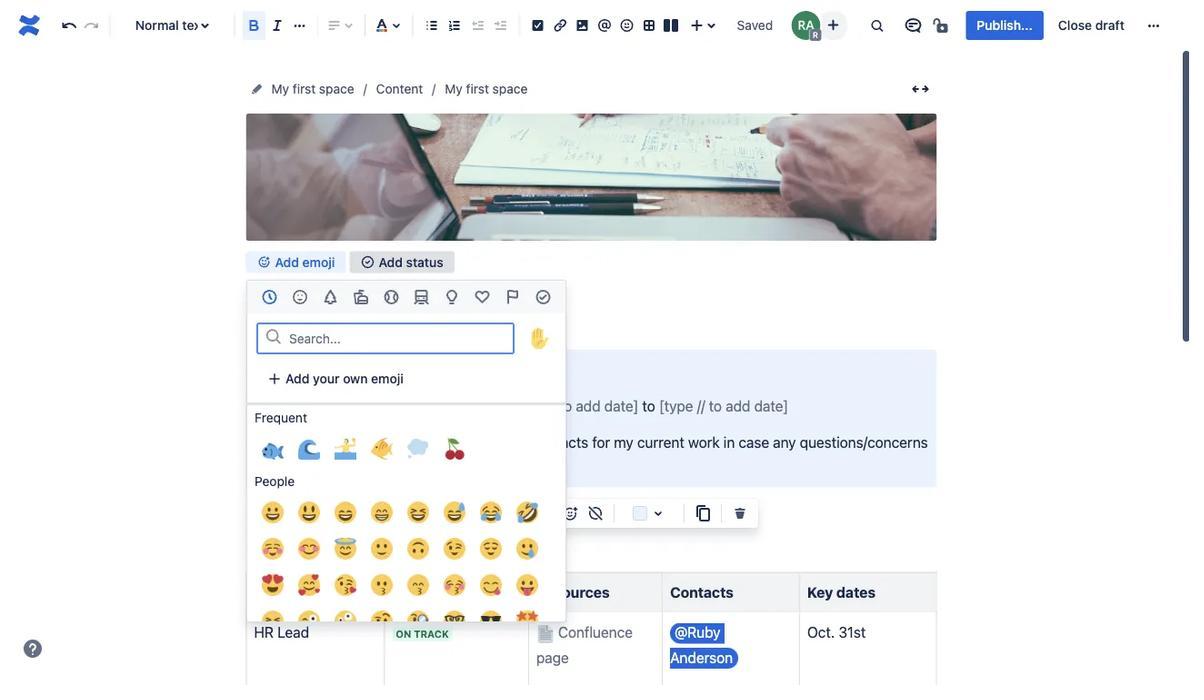 Task type: locate. For each thing, give the bounding box(es) containing it.
key
[[807, 584, 833, 601]]

add your own emoji
[[286, 371, 404, 386]]

2 space from the left
[[493, 81, 528, 96]]

redo ⌘⇧z image
[[80, 15, 102, 36]]

0 horizontal spatial my first space link
[[271, 78, 354, 100]]

emoji inside button
[[371, 371, 404, 386]]

emoji up "nature" image
[[302, 254, 335, 269]]

1 horizontal spatial my
[[445, 81, 463, 96]]

1 horizontal spatial my first space link
[[445, 78, 528, 100]]

success image
[[483, 503, 505, 525]]

:relieved: image
[[480, 538, 502, 560]]

space left content
[[319, 81, 354, 96]]

:upside_down: image
[[407, 538, 429, 560]]

panel info image
[[253, 361, 275, 383]]

emoji
[[302, 254, 335, 269], [371, 371, 404, 386]]

1 vertical spatial work
[[342, 525, 387, 550]]

image
[[618, 185, 652, 199]]

close draft button
[[1047, 11, 1136, 40]]

space
[[319, 81, 354, 96], [493, 81, 528, 96]]

add inside add your own emoji button
[[286, 371, 310, 386]]

0 horizontal spatial emoji
[[302, 254, 335, 269]]

:sweat_smile: image
[[444, 502, 466, 524]]

be
[[372, 398, 389, 415]]

page
[[314, 434, 346, 451]]

space down indent tab image
[[493, 81, 528, 96]]

i'm
[[355, 459, 375, 476]]

1 horizontal spatial first
[[466, 81, 489, 96]]

status
[[406, 254, 444, 269]]

current
[[637, 434, 685, 451]]

Main content area, start typing to enter text. text field
[[235, 350, 948, 686]]

:zany_face: image
[[335, 611, 356, 633]]

project
[[254, 584, 304, 601]]

my right content
[[445, 81, 463, 96]]

2 my first space from the left
[[445, 81, 528, 96]]

1 my first space from the left
[[271, 81, 354, 96]]

of
[[418, 398, 431, 415]]

content
[[376, 81, 423, 96]]

31st
[[839, 624, 866, 642]]

first
[[293, 81, 316, 96], [466, 81, 489, 96]]

contacts
[[670, 584, 734, 601]]

1 space from the left
[[319, 81, 354, 96]]

any
[[773, 434, 796, 451]]

layouts image
[[660, 15, 682, 36]]

frequent
[[255, 411, 307, 426]]

confluence image
[[15, 11, 44, 40], [15, 11, 44, 40]]

0 horizontal spatial first
[[293, 81, 316, 96]]

emoji image
[[616, 15, 638, 36]]

make page full-width image
[[910, 78, 932, 100]]

add inside add status popup button
[[379, 254, 403, 269]]

undo ⌘z image
[[58, 15, 80, 36]]

add left status
[[379, 254, 403, 269]]

add
[[275, 254, 299, 269], [379, 254, 403, 269], [286, 371, 310, 386]]

my right move this page icon
[[271, 81, 289, 96]]

objects image
[[441, 286, 463, 308]]

my first space link down outdent ⇧tab "image"
[[445, 78, 528, 100]]

case
[[739, 434, 769, 451]]

add inside add emoji popup button
[[275, 254, 299, 269]]

text
[[182, 18, 205, 33]]

help image
[[22, 638, 44, 660]]

0 horizontal spatial my first space
[[271, 81, 354, 96]]

work inside this page contains key resources and contacts for my current work in case any questions/concerns arise while i'm away.
[[688, 434, 720, 451]]

move this page image
[[250, 82, 264, 96]]

add right add emoji icon
[[275, 254, 299, 269]]

:cherries: image
[[444, 438, 466, 460]]

emoji picker dialog
[[246, 280, 567, 686]]

1 horizontal spatial work
[[688, 434, 720, 451]]

indent tab image
[[489, 15, 511, 36]]

Emoji name field
[[284, 326, 513, 351]]

food & drink image
[[350, 286, 372, 308]]

hi team! i will be out of office from
[[282, 398, 509, 415]]

comment icon image
[[902, 15, 924, 36]]

remove image
[[729, 503, 751, 525]]

invite to edit image
[[822, 14, 844, 36]]

1 horizontal spatial my first space
[[445, 81, 528, 96]]

:ocean: image
[[298, 438, 320, 460]]

more image
[[1143, 15, 1165, 36]]

warning image
[[508, 503, 530, 525]]

activity image
[[380, 286, 402, 308]]

1 my from the left
[[271, 81, 289, 96]]

1 my first space link from the left
[[271, 78, 354, 100]]

mention image
[[594, 15, 616, 36]]

:fish: image
[[262, 438, 284, 460]]

my first space link
[[271, 78, 354, 100], [445, 78, 528, 100]]

publish... button
[[966, 11, 1044, 40]]

first right move this page icon
[[293, 81, 316, 96]]

normal
[[135, 18, 179, 33]]

add for add emoji
[[275, 254, 299, 269]]

first down outdent ⇧tab "image"
[[466, 81, 489, 96]]

:star_struck: image
[[517, 611, 538, 633]]

questions/concerns
[[800, 434, 928, 451]]

my first space down outdent ⇧tab "image"
[[445, 81, 528, 96]]

work left in
[[688, 434, 720, 451]]

1 vertical spatial emoji
[[371, 371, 404, 386]]

work
[[688, 434, 720, 451], [342, 525, 387, 550]]

action item image
[[527, 15, 549, 36]]

:raised_hand: image
[[529, 328, 551, 350]]

0 horizontal spatial space
[[319, 81, 354, 96]]

:tropical_fish: image
[[371, 438, 393, 460]]

:face_with_raised_eyebrow: image
[[371, 611, 393, 633]]

add emoji
[[275, 254, 335, 269]]

update
[[531, 185, 572, 199]]

0 horizontal spatial work
[[342, 525, 387, 550]]

this
[[282, 434, 310, 451]]

on
[[396, 629, 411, 641]]

1 horizontal spatial emoji
[[371, 371, 404, 386]]

content link
[[376, 78, 423, 100]]

:raised_hand: image
[[524, 322, 557, 355]]

bullet list ⌘⇧8 image
[[421, 15, 443, 36]]

0 vertical spatial emoji
[[302, 254, 335, 269]]

my first space for 2nd my first space link from right
[[271, 81, 354, 96]]

2 my from the left
[[445, 81, 463, 96]]

:man_playing_water_polo: image
[[335, 438, 356, 460]]

1 horizontal spatial space
[[493, 81, 528, 96]]

info image
[[432, 503, 454, 525]]

my for 1st my first space link from the right
[[445, 81, 463, 96]]

:sunglasses: image
[[480, 611, 502, 633]]

my first space right move this page icon
[[271, 81, 354, 96]]

0 horizontal spatial my
[[271, 81, 289, 96]]

:yum: image
[[480, 575, 502, 597]]

:heart_eyes: image
[[262, 575, 284, 597]]

resources
[[536, 584, 610, 601]]

no restrictions image
[[932, 15, 953, 36]]

and
[[504, 434, 528, 451]]

emoji up be
[[371, 371, 404, 386]]

my first space link right move this page icon
[[271, 78, 354, 100]]

update header image
[[531, 185, 652, 199]]

:blush: image
[[298, 538, 320, 560]]

:grinning: image
[[262, 502, 284, 524]]

my first space
[[271, 81, 354, 96], [445, 81, 528, 96]]

:stuck_out_tongue_closed_eyes: image
[[262, 611, 284, 633]]

Give this page a title text field
[[246, 282, 937, 312]]

:wink: image
[[444, 538, 466, 560]]

italic ⌘i image
[[267, 15, 288, 36]]

add status
[[379, 254, 444, 269]]

close
[[1058, 18, 1092, 33]]

add emoji button
[[246, 251, 346, 273]]

editor add emoji image
[[559, 503, 581, 525]]

:joy: image
[[480, 502, 502, 524]]

while
[[317, 459, 351, 476]]

@ruby anderson
[[670, 624, 733, 667]]

more formatting image
[[289, 15, 310, 36]]

office
[[434, 398, 471, 415]]

work down :grin: image
[[342, 525, 387, 550]]

:stuck_out_tongue_winking_eye: image
[[298, 611, 320, 633]]

for
[[592, 434, 610, 451]]

my
[[271, 81, 289, 96], [445, 81, 463, 96]]

:innocent: image
[[335, 538, 356, 560]]

choose an emoji category tab list
[[247, 281, 566, 314]]

add emoji image
[[257, 255, 271, 269]]

normal text
[[135, 18, 205, 33]]

:smile: image
[[335, 502, 356, 524]]

key
[[409, 434, 432, 451]]

:notepad_spiral: image
[[246, 531, 264, 549], [246, 531, 264, 549]]

1 first from the left
[[293, 81, 316, 96]]

:relaxed: image
[[262, 538, 284, 560]]

on track
[[396, 629, 449, 641]]

0 vertical spatial work
[[688, 434, 720, 451]]

header
[[575, 185, 615, 199]]

i
[[340, 398, 344, 415]]

@ruby
[[675, 624, 721, 642]]

nature image
[[320, 286, 341, 308]]

2 first from the left
[[466, 81, 489, 96]]

add up 'hi'
[[286, 371, 310, 386]]

close draft
[[1058, 18, 1125, 33]]



Task type: describe. For each thing, give the bounding box(es) containing it.
add image, video, or file image
[[572, 15, 593, 36]]

add your own emoji button
[[256, 365, 415, 394]]

copy image
[[692, 503, 714, 525]]

:smiling_face_with_3_hearts: image
[[298, 575, 320, 597]]

team!
[[300, 398, 337, 415]]

out
[[393, 398, 414, 415]]

symbols image
[[472, 286, 493, 308]]

first for 1st my first space link from the right
[[466, 81, 489, 96]]

status
[[392, 584, 438, 601]]

:smiling_face_with_tear: image
[[517, 538, 538, 560]]

:rofl: image
[[517, 502, 538, 524]]

:kissing: image
[[371, 575, 393, 597]]

saved
[[737, 18, 773, 33]]

note image
[[457, 503, 479, 525]]

:slight_smile: image
[[371, 538, 393, 560]]

people image
[[289, 286, 311, 308]]

:laughing: image
[[407, 502, 429, 524]]

space for 1st my first space link from the right
[[493, 81, 528, 96]]

my
[[614, 434, 634, 451]]

resources
[[435, 434, 500, 451]]

in
[[724, 434, 735, 451]]

:page_facing_up: image
[[536, 626, 555, 644]]

publish...
[[977, 18, 1033, 33]]

tl;dr
[[282, 362, 325, 379]]

to
[[639, 398, 659, 415]]

table image
[[638, 15, 660, 36]]

:kissing_heart: image
[[335, 575, 356, 597]]

hr lead
[[254, 624, 309, 642]]

emojis actions and list panel tab panel
[[247, 314, 566, 686]]

normal text button
[[118, 5, 227, 45]]

remove emoji image
[[585, 503, 607, 525]]

key dates
[[807, 584, 876, 601]]

2 my first space link from the left
[[445, 78, 528, 100]]

this page contains key resources and contacts for my current work in case any questions/concerns arise while i'm away.
[[282, 434, 932, 476]]

:stuck_out_tongue: image
[[517, 575, 538, 597]]

draft
[[1096, 18, 1125, 33]]

add for add your own emoji
[[286, 371, 310, 386]]

add status button
[[350, 251, 454, 273]]

arise
[[282, 459, 314, 476]]

:kissing_smiling_eyes: image
[[407, 575, 429, 597]]

outdent ⇧tab image
[[467, 15, 488, 36]]

oct. 31st
[[807, 624, 866, 642]]

:grin: image
[[371, 502, 393, 524]]

first for 2nd my first space link from right
[[293, 81, 316, 96]]

flags image
[[502, 286, 524, 308]]

my for 2nd my first space link from right
[[271, 81, 289, 96]]

lead
[[277, 624, 309, 642]]

my first space for 1st my first space link from the right
[[445, 81, 528, 96]]

error image
[[534, 503, 556, 525]]

current work
[[264, 525, 387, 550]]

oct.
[[807, 624, 835, 642]]

productivity image
[[532, 286, 554, 308]]

ruby anderson image
[[792, 11, 821, 40]]

add for add status
[[379, 254, 403, 269]]

:thought_balloon: image
[[407, 438, 429, 460]]

:smiley: image
[[298, 502, 320, 524]]

link image
[[549, 15, 571, 36]]

hr
[[254, 624, 274, 642]]

emoji inside popup button
[[302, 254, 335, 269]]

hi
[[282, 398, 296, 415]]

anderson
[[670, 649, 733, 667]]

bold ⌘b image
[[243, 15, 265, 36]]

:face_with_monocle: image
[[407, 611, 429, 633]]

from
[[475, 398, 506, 415]]

:kissing_closed_eyes: image
[[444, 575, 466, 597]]

track
[[414, 629, 449, 641]]

own
[[343, 371, 368, 386]]

numbered list ⌘⇧7 image
[[444, 15, 466, 36]]

contains
[[350, 434, 405, 451]]

travel & places image
[[411, 286, 433, 308]]

frequent image
[[259, 286, 281, 308]]

people
[[255, 474, 295, 489]]

away.
[[378, 459, 414, 476]]

space for 2nd my first space link from right
[[319, 81, 354, 96]]

background color image
[[647, 503, 669, 525]]

:page_facing_up: image
[[536, 626, 555, 644]]

:nerd: image
[[444, 611, 466, 633]]

contacts
[[532, 434, 589, 451]]

your
[[313, 371, 340, 386]]

update header image button
[[526, 155, 658, 200]]

find and replace image
[[866, 15, 888, 36]]

dates
[[837, 584, 876, 601]]

current
[[269, 525, 338, 550]]

will
[[348, 398, 369, 415]]



Task type: vqa. For each thing, say whether or not it's contained in the screenshot.
Undo ⌘Z "icon"
yes



